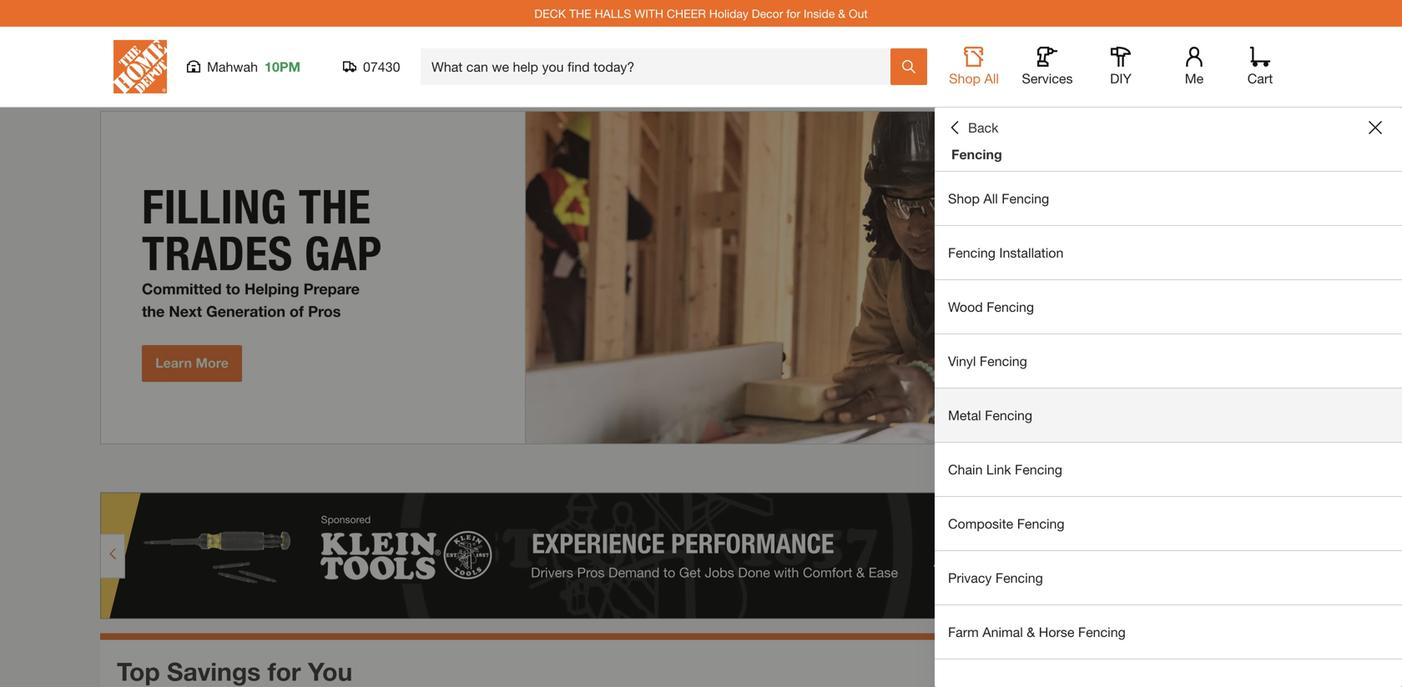 Task type: describe. For each thing, give the bounding box(es) containing it.
cart
[[1248, 71, 1273, 86]]

deck the halls with cheer holiday decor for inside & out
[[534, 6, 868, 20]]

diy button
[[1094, 47, 1148, 87]]

you
[[308, 657, 352, 687]]

me button
[[1168, 47, 1221, 87]]

shop for shop all fencing
[[948, 191, 980, 207]]

holiday
[[709, 6, 749, 20]]

fencing right privacy on the bottom of page
[[996, 571, 1043, 586]]

10pm
[[265, 59, 301, 75]]

deck the halls with cheer holiday decor for inside & out link
[[534, 6, 868, 20]]

fencing up wood
[[948, 245, 996, 261]]

installation
[[999, 245, 1064, 261]]

fencing right wood
[[987, 299, 1034, 315]]

with
[[635, 6, 664, 20]]

mahwah 10pm
[[207, 59, 301, 75]]

diy
[[1110, 71, 1132, 86]]

wood
[[948, 299, 983, 315]]

1 vertical spatial for
[[268, 657, 301, 687]]

vinyl fencing
[[948, 353, 1027, 369]]

top savings for you
[[117, 657, 352, 687]]

& inside menu
[[1027, 625, 1035, 641]]

animal
[[983, 625, 1023, 641]]

privacy fencing link
[[935, 552, 1402, 605]]

horse
[[1039, 625, 1075, 641]]

savings
[[167, 657, 261, 687]]

top
[[117, 657, 160, 687]]

vinyl
[[948, 353, 976, 369]]

vinyl fencing link
[[935, 335, 1402, 388]]

composite fencing
[[948, 516, 1065, 532]]

0 horizontal spatial &
[[838, 6, 846, 20]]

composite fencing link
[[935, 497, 1402, 551]]

fencing right vinyl
[[980, 353, 1027, 369]]

chain link fencing
[[948, 462, 1062, 478]]

privacy
[[948, 571, 992, 586]]

fencing installation link
[[935, 226, 1402, 280]]

fencing up installation
[[1002, 191, 1049, 207]]

link
[[987, 462, 1011, 478]]

halls
[[595, 6, 631, 20]]

privacy fencing
[[948, 571, 1043, 586]]

image for filling the trades gap committed to helping prepare  the next generation of pros image
[[100, 111, 1302, 445]]

the
[[569, 6, 592, 20]]

back button
[[948, 119, 999, 136]]

metal fencing
[[948, 408, 1033, 424]]

shop all
[[949, 71, 999, 86]]

back
[[968, 120, 999, 136]]

chain link fencing link
[[935, 443, 1402, 497]]



Task type: vqa. For each thing, say whether or not it's contained in the screenshot.
"Questions & Answers"
no



Task type: locate. For each thing, give the bounding box(es) containing it.
inside
[[804, 6, 835, 20]]

services
[[1022, 71, 1073, 86]]

decor
[[752, 6, 783, 20]]

1 vertical spatial shop
[[948, 191, 980, 207]]

all
[[984, 71, 999, 86], [984, 191, 998, 207]]

out
[[849, 6, 868, 20]]

me
[[1185, 71, 1204, 86]]

1 vertical spatial &
[[1027, 625, 1035, 641]]

07430
[[363, 59, 400, 75]]

fencing right metal
[[985, 408, 1033, 424]]

shop up the back button
[[949, 71, 981, 86]]

shop inside menu
[[948, 191, 980, 207]]

all up fencing installation
[[984, 191, 998, 207]]

shop all button
[[947, 47, 1001, 87]]

shop all fencing link
[[935, 172, 1402, 225]]

wood fencing link
[[935, 280, 1402, 334]]

metal fencing link
[[935, 389, 1402, 442]]

menu containing shop all fencing
[[935, 172, 1402, 660]]

all for shop all
[[984, 71, 999, 86]]

farm animal & horse fencing
[[948, 625, 1126, 641]]

deck
[[534, 6, 566, 20]]

shop inside button
[[949, 71, 981, 86]]

menu
[[935, 172, 1402, 660]]

fencing right horse
[[1078, 625, 1126, 641]]

& left out
[[838, 6, 846, 20]]

services button
[[1021, 47, 1074, 87]]

0 vertical spatial all
[[984, 71, 999, 86]]

all for shop all fencing
[[984, 191, 998, 207]]

What can we help you find today? search field
[[432, 49, 890, 84]]

farm animal & horse fencing link
[[935, 606, 1402, 659]]

0 vertical spatial shop
[[949, 71, 981, 86]]

farm
[[948, 625, 979, 641]]

0 vertical spatial for
[[786, 6, 801, 20]]

feedback link image
[[1380, 282, 1402, 372]]

shop all fencing
[[948, 191, 1049, 207]]

for left you
[[268, 657, 301, 687]]

metal
[[948, 408, 981, 424]]

for left inside
[[786, 6, 801, 20]]

fencing right 'link'
[[1015, 462, 1062, 478]]

cheer
[[667, 6, 706, 20]]

all inside button
[[984, 71, 999, 86]]

&
[[838, 6, 846, 20], [1027, 625, 1035, 641]]

chain
[[948, 462, 983, 478]]

the home depot logo image
[[114, 40, 167, 93]]

07430 button
[[343, 58, 401, 75]]

0 vertical spatial &
[[838, 6, 846, 20]]

& left horse
[[1027, 625, 1035, 641]]

1 horizontal spatial &
[[1027, 625, 1035, 641]]

composite
[[948, 516, 1014, 532]]

mahwah
[[207, 59, 258, 75]]

fencing
[[952, 146, 1002, 162], [1002, 191, 1049, 207], [948, 245, 996, 261], [987, 299, 1034, 315], [980, 353, 1027, 369], [985, 408, 1033, 424], [1015, 462, 1062, 478], [1017, 516, 1065, 532], [996, 571, 1043, 586], [1078, 625, 1126, 641]]

shop
[[949, 71, 981, 86], [948, 191, 980, 207]]

shop up fencing installation
[[948, 191, 980, 207]]

1 vertical spatial all
[[984, 191, 998, 207]]

fencing installation
[[948, 245, 1064, 261]]

for
[[786, 6, 801, 20], [268, 657, 301, 687]]

1 horizontal spatial for
[[786, 6, 801, 20]]

fencing right composite
[[1017, 516, 1065, 532]]

0 horizontal spatial for
[[268, 657, 301, 687]]

fencing down the back button
[[952, 146, 1002, 162]]

cart link
[[1242, 47, 1279, 87]]

wood fencing
[[948, 299, 1034, 315]]

drawer close image
[[1369, 121, 1382, 134]]

shop for shop all
[[949, 71, 981, 86]]

all up "back"
[[984, 71, 999, 86]]



